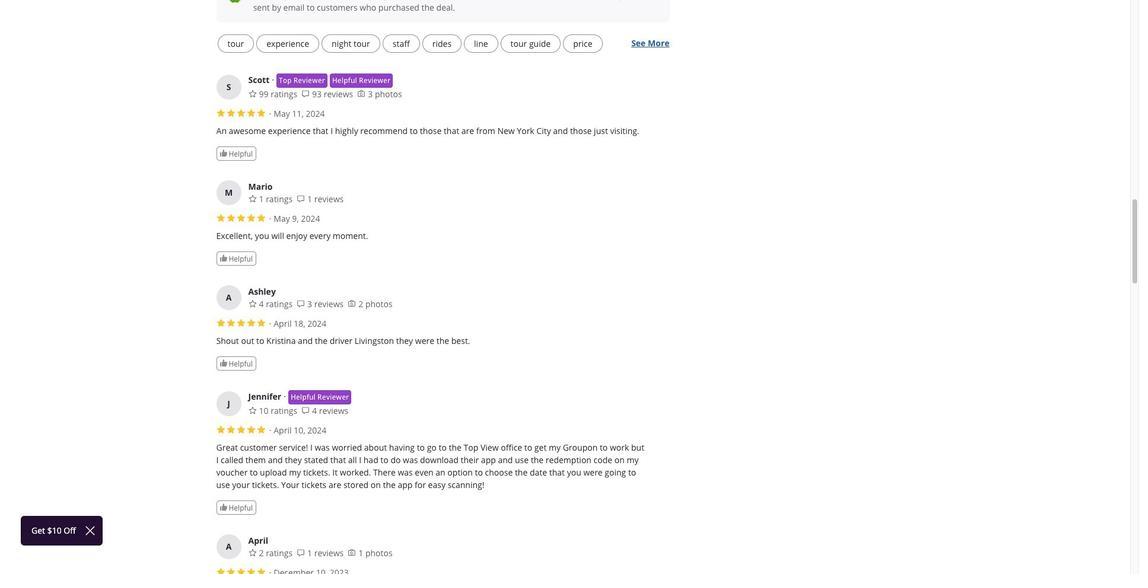 Task type: vqa. For each thing, say whether or not it's contained in the screenshot.
the '435' in the right of the page
no



Task type: describe. For each thing, give the bounding box(es) containing it.
staff radio
[[383, 34, 420, 53]]

1 ratings image
[[248, 195, 257, 203]]

1 reviews image
[[297, 549, 305, 557]]

price radio
[[563, 34, 603, 53]]

4 ratings image
[[248, 300, 257, 308]]

1 reviews image
[[297, 195, 305, 203]]

2 photos image
[[348, 300, 356, 308]]

3 reviews image
[[297, 300, 305, 308]]

tour radio
[[217, 34, 254, 53]]

4 reviews image
[[301, 406, 310, 415]]

rides radio
[[422, 34, 462, 53]]

night tour radio
[[322, 34, 380, 53]]

93 reviews image
[[301, 90, 310, 98]]

2 ratings image
[[248, 549, 257, 557]]

tour guide radio
[[501, 34, 561, 53]]



Task type: locate. For each thing, give the bounding box(es) containing it.
99 ratings image
[[248, 90, 257, 98]]

3 photos image
[[357, 90, 366, 98]]

line radio
[[464, 34, 498, 53]]

experience radio
[[256, 34, 319, 53]]

option group
[[216, 32, 625, 55]]

10 ratings image
[[248, 406, 257, 415]]

1 photos image
[[348, 549, 356, 557]]



